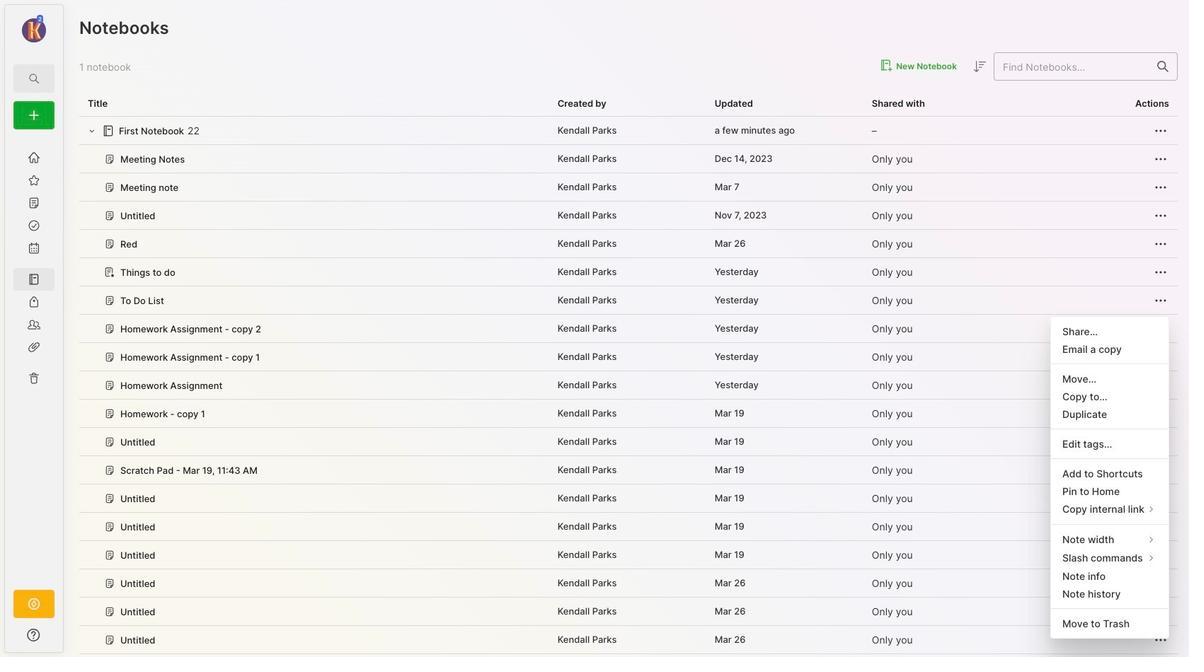 Task type: locate. For each thing, give the bounding box(es) containing it.
8 more actions field from the top
[[1153, 632, 1170, 649]]

14 row from the top
[[79, 485, 1178, 513]]

2 more actions image from the top
[[1153, 151, 1170, 168]]

4 row from the top
[[79, 202, 1178, 230]]

tree
[[5, 138, 63, 578]]

4 more actions image from the top
[[1153, 236, 1170, 253]]

4 more actions field from the top
[[1153, 207, 1170, 224]]

more actions image for more actions "field" corresponding to fourth 'row'
[[1153, 207, 1170, 224]]

more actions field for sixth 'row' from the top
[[1153, 264, 1170, 281]]

1 more actions field from the top
[[1153, 122, 1170, 139]]

2 more actions field from the top
[[1153, 150, 1170, 168]]

more actions image for more actions "field" related to 5th 'row' from the top of the page
[[1153, 236, 1170, 253]]

more actions image
[[1153, 207, 1170, 224], [1153, 264, 1170, 281]]

Note width field
[[1052, 531, 1169, 549]]

5 more actions field from the top
[[1153, 235, 1170, 253]]

more actions image for more actions "field" associated with 3rd 'row' from the top of the page
[[1153, 179, 1170, 196]]

more actions image for more actions "field" for second 'row'
[[1153, 151, 1170, 168]]

18 row from the top
[[79, 598, 1178, 627]]

9 row from the top
[[79, 343, 1178, 372]]

6 more actions image from the top
[[1153, 632, 1170, 649]]

more actions image for more actions "field" associated with sixth 'row' from the top
[[1153, 264, 1170, 281]]

3 more actions field from the top
[[1153, 179, 1170, 196]]

more actions field for 14th 'row' from the bottom
[[1153, 292, 1170, 309]]

more actions field for second 'row'
[[1153, 150, 1170, 168]]

3 more actions image from the top
[[1153, 179, 1170, 196]]

tree inside main element
[[5, 138, 63, 578]]

2 more actions image from the top
[[1153, 264, 1170, 281]]

10 row from the top
[[79, 372, 1178, 400]]

main element
[[0, 0, 68, 658]]

more actions image
[[1153, 122, 1170, 139], [1153, 151, 1170, 168], [1153, 179, 1170, 196], [1153, 236, 1170, 253], [1153, 292, 1170, 309], [1153, 632, 1170, 649]]

12 row from the top
[[79, 428, 1178, 457]]

17 row from the top
[[79, 570, 1178, 598]]

Copy internal link field
[[1052, 500, 1169, 519]]

more actions field for 2nd 'row' from the bottom
[[1153, 632, 1170, 649]]

row group
[[79, 117, 1178, 658]]

16 row from the top
[[79, 542, 1178, 570]]

row
[[79, 117, 1178, 145], [79, 145, 1178, 174], [79, 174, 1178, 202], [79, 202, 1178, 230], [79, 230, 1178, 258], [79, 258, 1178, 287], [79, 287, 1178, 315], [79, 315, 1178, 343], [79, 343, 1178, 372], [79, 372, 1178, 400], [79, 400, 1178, 428], [79, 428, 1178, 457], [79, 457, 1178, 485], [79, 485, 1178, 513], [79, 513, 1178, 542], [79, 542, 1178, 570], [79, 570, 1178, 598], [79, 598, 1178, 627], [79, 627, 1178, 655], [79, 655, 1178, 658]]

Account field
[[5, 13, 63, 45]]

more actions field for 20th 'row' from the bottom
[[1153, 122, 1170, 139]]

7 more actions field from the top
[[1153, 292, 1170, 309]]

5 more actions image from the top
[[1153, 292, 1170, 309]]

cell
[[1021, 570, 1178, 598], [549, 655, 707, 658], [707, 655, 864, 658], [864, 655, 1021, 658], [1021, 655, 1178, 658]]

7 row from the top
[[79, 287, 1178, 315]]

More actions field
[[1153, 122, 1170, 139], [1153, 150, 1170, 168], [1153, 179, 1170, 196], [1153, 207, 1170, 224], [1153, 235, 1170, 253], [1153, 264, 1170, 281], [1153, 292, 1170, 309], [1153, 632, 1170, 649]]

1 vertical spatial more actions image
[[1153, 264, 1170, 281]]

0 vertical spatial more actions image
[[1153, 207, 1170, 224]]

Slash commands field
[[1052, 549, 1169, 568]]

more actions field for 3rd 'row' from the top of the page
[[1153, 179, 1170, 196]]

1 more actions image from the top
[[1153, 122, 1170, 139]]

more actions image for more actions "field" for 14th 'row' from the bottom
[[1153, 292, 1170, 309]]

2 row from the top
[[79, 145, 1178, 174]]

Sort field
[[972, 58, 989, 75]]

1 more actions image from the top
[[1153, 207, 1170, 224]]

6 more actions field from the top
[[1153, 264, 1170, 281]]



Task type: vqa. For each thing, say whether or not it's contained in the screenshot.
tree within the Main element
yes



Task type: describe. For each thing, give the bounding box(es) containing it.
13 row from the top
[[79, 457, 1178, 485]]

15 row from the top
[[79, 513, 1178, 542]]

upgrade image
[[25, 596, 42, 613]]

more actions image for more actions "field" related to 2nd 'row' from the bottom
[[1153, 632, 1170, 649]]

20 row from the top
[[79, 655, 1178, 658]]

more actions field for fourth 'row'
[[1153, 207, 1170, 224]]

more actions field for 5th 'row' from the top of the page
[[1153, 235, 1170, 253]]

8 row from the top
[[79, 315, 1178, 343]]

click to expand image
[[62, 632, 73, 649]]

WHAT'S NEW field
[[5, 625, 63, 647]]

home image
[[27, 151, 41, 165]]

3 row from the top
[[79, 174, 1178, 202]]

6 row from the top
[[79, 258, 1178, 287]]

more actions image for more actions "field" related to 20th 'row' from the bottom
[[1153, 122, 1170, 139]]

19 row from the top
[[79, 627, 1178, 655]]

dropdown list menu
[[1052, 323, 1169, 633]]

5 row from the top
[[79, 230, 1178, 258]]

Find Notebooks… text field
[[995, 55, 1149, 78]]

11 row from the top
[[79, 400, 1178, 428]]

edit search image
[[25, 70, 42, 87]]

arrow image
[[87, 125, 97, 136]]

sort options image
[[972, 58, 989, 75]]

1 row from the top
[[79, 117, 1178, 145]]



